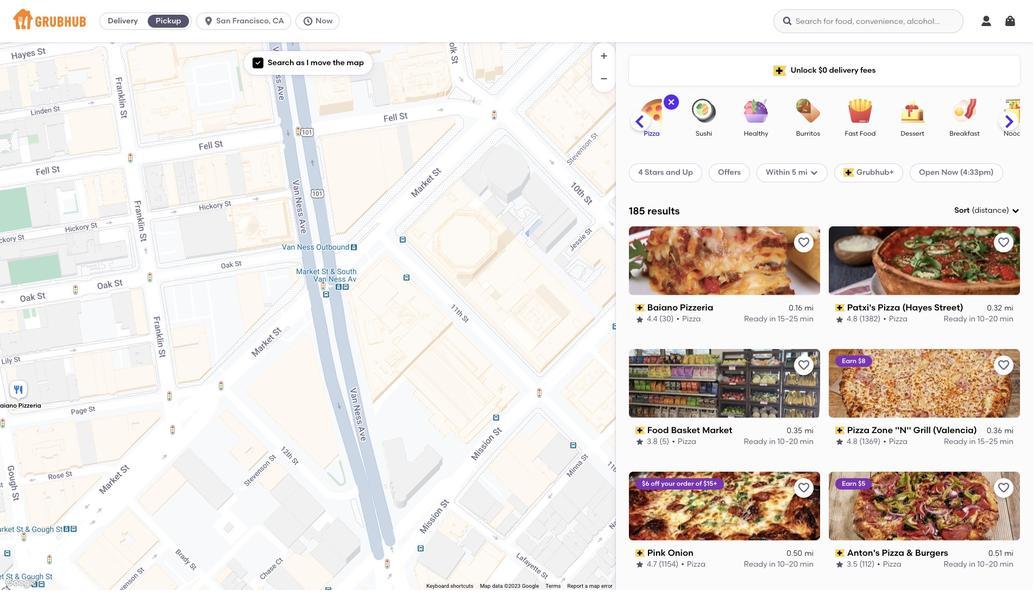 Task type: describe. For each thing, give the bounding box(es) containing it.
4.8 (1382)
[[847, 315, 881, 324]]

10–20 for patxi's pizza (hayes street)
[[978, 315, 999, 324]]

grubhub plus flag logo image for grubhub+
[[844, 169, 855, 177]]

ready for baiano pizzeria
[[745, 315, 768, 324]]

none field containing sort
[[955, 205, 1021, 217]]

pink
[[648, 548, 666, 559]]

4.4
[[647, 315, 658, 324]]

save this restaurant image for anton's pizza & burgers
[[998, 482, 1011, 495]]

1 vertical spatial map
[[590, 584, 600, 590]]

ready for food basket market
[[744, 438, 768, 447]]

• for pink
[[682, 560, 685, 570]]

earn $5
[[842, 480, 866, 488]]

0.36
[[987, 427, 1003, 436]]

• pizza for baiano
[[677, 315, 701, 324]]

san francisco, ca button
[[196, 13, 296, 30]]

min for anton's pizza & burgers
[[1000, 560, 1014, 570]]

(5)
[[660, 438, 670, 447]]

ready in 10–20 min for anton's pizza & burgers
[[944, 560, 1014, 570]]

(
[[973, 206, 975, 215]]

pizza image
[[633, 99, 671, 123]]

search
[[268, 58, 294, 67]]

4.7
[[647, 560, 657, 570]]

baiano
[[648, 303, 678, 313]]

5
[[792, 168, 797, 177]]

0.35
[[787, 427, 803, 436]]

4.7 (1154)
[[647, 560, 679, 570]]

ca
[[273, 16, 284, 26]]

anton's
[[848, 548, 880, 559]]

mi for pink onion
[[805, 549, 814, 559]]

earn for pizza
[[842, 357, 857, 365]]

in for baiano pizzeria
[[770, 315, 776, 324]]

market
[[703, 425, 733, 436]]

mi for pizza zone ''n'' grill (valencia)
[[1005, 427, 1014, 436]]

1 vertical spatial now
[[942, 168, 959, 177]]

4.8 (1369)
[[847, 438, 881, 447]]

star icon image for baiano pizzeria
[[636, 316, 645, 324]]

0.50 mi
[[787, 549, 814, 559]]

san
[[216, 16, 231, 26]]

0.51 mi
[[989, 549, 1014, 559]]

sushi image
[[685, 99, 723, 123]]

pizza down "anton's pizza & burgers"
[[884, 560, 902, 570]]

distance
[[975, 206, 1007, 215]]

ready for patxi's pizza (hayes street)
[[944, 315, 968, 324]]

(112)
[[860, 560, 875, 570]]

open now (4:33pm)
[[920, 168, 994, 177]]

Search for food, convenience, alcohol... search field
[[774, 9, 964, 33]]

fast
[[846, 130, 859, 138]]

pickup
[[156, 16, 181, 26]]

open
[[920, 168, 940, 177]]

dessert image
[[894, 99, 932, 123]]

pizza down "onion"
[[687, 560, 706, 570]]

subscription pass image for anton's pizza & burgers
[[836, 550, 846, 558]]

mi for food basket market
[[805, 427, 814, 436]]

min for pink onion
[[800, 560, 814, 570]]

burritos image
[[790, 99, 828, 123]]

• for baiano
[[677, 315, 680, 324]]

anton's pizza & burgers logo image
[[829, 472, 1021, 541]]

pizza zone ''n'' grill (valencia) logo image
[[829, 349, 1021, 418]]

in for pizza zone ''n'' grill (valencia)
[[970, 438, 976, 447]]

1 horizontal spatial food
[[860, 130, 876, 138]]

$5
[[859, 480, 866, 488]]

• for patxi's
[[884, 315, 887, 324]]

error
[[602, 584, 613, 590]]

pizza down pizza image
[[644, 130, 660, 138]]

map
[[480, 584, 491, 590]]

svg image inside now 'button'
[[303, 16, 314, 27]]

in for food basket market
[[770, 438, 776, 447]]

0.50
[[787, 549, 803, 559]]

main navigation navigation
[[0, 0, 1034, 42]]

0.35 mi
[[787, 427, 814, 436]]

pizza left &
[[882, 548, 905, 559]]

food basket market
[[648, 425, 733, 436]]

baiano pizzeria
[[648, 303, 714, 313]]

baiano pizzeria image
[[8, 379, 29, 403]]

baiano pizzeria  logo image
[[629, 227, 821, 296]]

3.5 (112)
[[847, 560, 875, 570]]

healthy image
[[738, 99, 776, 123]]

street)
[[935, 303, 964, 313]]

keyboard shortcuts button
[[427, 583, 474, 591]]

report
[[568, 584, 584, 590]]

mi right '5'
[[799, 168, 808, 177]]

min for baiano pizzeria
[[800, 315, 814, 324]]

order
[[677, 480, 694, 488]]

pizza down patxi's pizza (hayes street)
[[890, 315, 908, 324]]

15–25 for pizza zone ''n'' grill (valencia)
[[978, 438, 999, 447]]

3.8 (5)
[[647, 438, 670, 447]]

delivery
[[108, 16, 138, 26]]

star icon image for food basket market
[[636, 438, 645, 447]]

mi for baiano pizzeria
[[805, 304, 814, 313]]

food basket market logo image
[[629, 349, 821, 418]]

breakfast image
[[946, 99, 984, 123]]

in for anton's pizza & burgers
[[970, 560, 976, 570]]

• pizza for pizza
[[884, 438, 908, 447]]

patxi's pizza (hayes street) logo image
[[829, 227, 1021, 296]]

pizza down '''n'''
[[890, 438, 908, 447]]

pizza zone ''n'' grill (valencia)
[[848, 425, 978, 436]]

off
[[651, 480, 660, 488]]

zone
[[872, 425, 894, 436]]

min for patxi's pizza (hayes street)
[[1000, 315, 1014, 324]]

(valencia)
[[934, 425, 978, 436]]

©2023
[[504, 584, 521, 590]]

data
[[492, 584, 503, 590]]

as
[[296, 58, 305, 67]]

• pizza for patxi's
[[884, 315, 908, 324]]

)
[[1007, 206, 1010, 215]]

grill
[[914, 425, 931, 436]]

min for pizza zone ''n'' grill (valencia)
[[1000, 438, 1014, 447]]

map data ©2023 google
[[480, 584, 539, 590]]

10–20 for pink onion
[[778, 560, 799, 570]]

svg image inside san francisco, ca button
[[203, 16, 214, 27]]

grubhub plus flag logo image for unlock $0 delivery fees
[[774, 65, 787, 76]]

4.4 (30)
[[647, 315, 674, 324]]

10–20 for food basket market
[[778, 438, 799, 447]]

plus icon image
[[599, 51, 610, 61]]

and
[[666, 168, 681, 177]]

$6 off your order of $15+
[[642, 480, 718, 488]]

offers
[[719, 168, 741, 177]]

keyboard shortcuts
[[427, 584, 474, 590]]

results
[[648, 205, 680, 217]]

google image
[[3, 577, 39, 591]]

• pizza for pink
[[682, 560, 706, 570]]

in for pink onion
[[770, 560, 776, 570]]

earn $8
[[842, 357, 866, 365]]



Task type: vqa. For each thing, say whether or not it's contained in the screenshot.


Task type: locate. For each thing, give the bounding box(es) containing it.
0 vertical spatial 4.8
[[847, 315, 858, 324]]

0 vertical spatial food
[[860, 130, 876, 138]]

earn
[[842, 357, 857, 365], [842, 480, 857, 488]]

10–20 down the 0.51
[[978, 560, 999, 570]]

subscription pass image right 0.35 mi
[[836, 427, 846, 435]]

sort
[[955, 206, 970, 215]]

mi for patxi's pizza (hayes street)
[[1005, 304, 1014, 313]]

0 vertical spatial grubhub plus flag logo image
[[774, 65, 787, 76]]

0 horizontal spatial map
[[347, 58, 364, 67]]

4.8 left (1369)
[[847, 438, 858, 447]]

ready in 15–25 min
[[745, 315, 814, 324], [945, 438, 1014, 447]]

ready in 10–20 min for food basket market
[[744, 438, 814, 447]]

burritos
[[797, 130, 821, 138]]

save this restaurant image
[[798, 236, 811, 249], [798, 482, 811, 495], [998, 482, 1011, 495]]

patxi's
[[848, 303, 876, 313]]

10–20 down 0.35
[[778, 438, 799, 447]]

terms
[[546, 584, 561, 590]]

star icon image left 3.5 on the right bottom of the page
[[836, 561, 845, 570]]

save this restaurant image for food basket market
[[798, 359, 811, 372]]

fast food
[[846, 130, 876, 138]]

save this restaurant button
[[795, 233, 814, 253], [995, 233, 1014, 253], [795, 356, 814, 375], [995, 356, 1014, 375], [795, 479, 814, 498], [995, 479, 1014, 498]]

1 vertical spatial grubhub plus flag logo image
[[844, 169, 855, 177]]

subscription pass image left anton's on the right bottom of page
[[836, 550, 846, 558]]

0 vertical spatial earn
[[842, 357, 857, 365]]

ready in 15–25 min for baiano pizzeria
[[745, 315, 814, 324]]

• pizza for food
[[673, 438, 697, 447]]

star icon image down subscription pass image
[[636, 316, 645, 324]]

• pizza for anton's
[[878, 560, 902, 570]]

fast food image
[[842, 99, 880, 123]]

$15+
[[704, 480, 718, 488]]

francisco,
[[232, 16, 271, 26]]

star icon image for pink onion
[[636, 561, 645, 570]]

delivery button
[[100, 13, 146, 30]]

subscription pass image for food basket market
[[636, 427, 646, 435]]

2 4.8 from the top
[[847, 438, 858, 447]]

1 horizontal spatial svg image
[[810, 169, 819, 177]]

1 vertical spatial food
[[648, 425, 669, 436]]

$6
[[642, 480, 650, 488]]

min down 0.51 mi
[[1000, 560, 1014, 570]]

ready for anton's pizza & burgers
[[944, 560, 968, 570]]

svg image inside field
[[1012, 207, 1021, 215]]

min down 0.35 mi
[[800, 438, 814, 447]]

up
[[683, 168, 694, 177]]

1 earn from the top
[[842, 357, 857, 365]]

earn for anton's
[[842, 480, 857, 488]]

ready in 10–20 min down the 0.32
[[944, 315, 1014, 324]]

subscription pass image for pizza zone ''n'' grill (valencia)
[[836, 427, 846, 435]]

svg image
[[667, 98, 676, 107], [810, 169, 819, 177]]

10–20 down the 0.32
[[978, 315, 999, 324]]

san francisco, ca
[[216, 16, 284, 26]]

ready in 15–25 min down 0.16
[[745, 315, 814, 324]]

pizza down the 'basket'
[[678, 438, 697, 447]]

(hayes
[[903, 303, 933, 313]]

food right fast
[[860, 130, 876, 138]]

subscription pass image left the 'basket'
[[636, 427, 646, 435]]

save this restaurant image for pink onion
[[798, 482, 811, 495]]

healthy
[[744, 130, 769, 138]]

0 vertical spatial map
[[347, 58, 364, 67]]

ready
[[745, 315, 768, 324], [944, 315, 968, 324], [744, 438, 768, 447], [945, 438, 968, 447], [744, 560, 768, 570], [944, 560, 968, 570]]

subscription pass image
[[636, 304, 646, 312]]

10–20
[[978, 315, 999, 324], [778, 438, 799, 447], [778, 560, 799, 570], [978, 560, 999, 570]]

ready for pink onion
[[744, 560, 768, 570]]

10–20 down 0.50 on the right bottom of the page
[[778, 560, 799, 570]]

1 horizontal spatial map
[[590, 584, 600, 590]]

star icon image for patxi's pizza (hayes street)
[[836, 316, 845, 324]]

pizza up "(1382)"
[[878, 303, 901, 313]]

now button
[[296, 13, 344, 30]]

min down the 0.36 mi
[[1000, 438, 1014, 447]]

ready in 10–20 min for patxi's pizza (hayes street)
[[944, 315, 1014, 324]]

• pizza down patxi's pizza (hayes street)
[[884, 315, 908, 324]]

food
[[860, 130, 876, 138], [648, 425, 669, 436]]

0.36 mi
[[987, 427, 1014, 436]]

0.32
[[988, 304, 1003, 313]]

ready in 10–20 min down 0.35
[[744, 438, 814, 447]]

subscription pass image left pink
[[636, 550, 646, 558]]

grubhub plus flag logo image left 'unlock'
[[774, 65, 787, 76]]

map
[[347, 58, 364, 67], [590, 584, 600, 590]]

move
[[311, 58, 331, 67]]

mi
[[799, 168, 808, 177], [805, 304, 814, 313], [1005, 304, 1014, 313], [805, 427, 814, 436], [1005, 427, 1014, 436], [805, 549, 814, 559], [1005, 549, 1014, 559]]

star icon image left 4.8 (1382)
[[836, 316, 845, 324]]

0 vertical spatial now
[[316, 16, 333, 26]]

save this restaurant image
[[998, 236, 1011, 249], [798, 359, 811, 372], [998, 359, 1011, 372]]

star icon image left "4.7"
[[636, 561, 645, 570]]

1 vertical spatial svg image
[[810, 169, 819, 177]]

0 horizontal spatial ready in 15–25 min
[[745, 315, 814, 324]]

0 horizontal spatial food
[[648, 425, 669, 436]]

onion
[[668, 548, 694, 559]]

15–25
[[778, 315, 799, 324], [978, 438, 999, 447]]

fees
[[861, 66, 876, 75]]

google
[[522, 584, 539, 590]]

0 horizontal spatial 15–25
[[778, 315, 799, 324]]

1 vertical spatial 15–25
[[978, 438, 999, 447]]

report a map error link
[[568, 584, 613, 590]]

search as i move the map
[[268, 58, 364, 67]]

0 vertical spatial 15–25
[[778, 315, 799, 324]]

• right (5)
[[673, 438, 676, 447]]

$0
[[819, 66, 828, 75]]

0 horizontal spatial grubhub plus flag logo image
[[774, 65, 787, 76]]

1 vertical spatial 4.8
[[847, 438, 858, 447]]

(1382)
[[860, 315, 881, 324]]

now right open
[[942, 168, 959, 177]]

• pizza down "anton's pizza & burgers"
[[878, 560, 902, 570]]

min
[[800, 315, 814, 324], [1000, 315, 1014, 324], [800, 438, 814, 447], [1000, 438, 1014, 447], [800, 560, 814, 570], [1000, 560, 1014, 570]]

pink onion
[[648, 548, 694, 559]]

subscription pass image left the patxi's
[[836, 304, 846, 312]]

now up move at left
[[316, 16, 333, 26]]

10–20 for anton's pizza & burgers
[[978, 560, 999, 570]]

0 vertical spatial svg image
[[667, 98, 676, 107]]

• right "(112)"
[[878, 560, 881, 570]]

0 vertical spatial ready in 15–25 min
[[745, 315, 814, 324]]

noodles image
[[998, 99, 1034, 123]]

mi right the 0.32
[[1005, 304, 1014, 313]]

delivery
[[830, 66, 859, 75]]

your
[[662, 480, 676, 488]]

1 horizontal spatial ready in 15–25 min
[[945, 438, 1014, 447]]

in
[[770, 315, 776, 324], [970, 315, 976, 324], [770, 438, 776, 447], [970, 438, 976, 447], [770, 560, 776, 570], [970, 560, 976, 570]]

4
[[639, 168, 643, 177]]

1 horizontal spatial 15–25
[[978, 438, 999, 447]]

mi right '0.36'
[[1005, 427, 1014, 436]]

map region
[[0, 22, 740, 591]]

svg image left sushi image
[[667, 98, 676, 107]]

4.8 for pizza zone ''n'' grill (valencia)
[[847, 438, 858, 447]]

• pizza down "pizzeria"
[[677, 315, 701, 324]]

15–25 down 0.16
[[778, 315, 799, 324]]

grubhub plus flag logo image
[[774, 65, 787, 76], [844, 169, 855, 177]]

subscription pass image for patxi's pizza (hayes street)
[[836, 304, 846, 312]]

stars
[[645, 168, 664, 177]]

save this restaurant image for patxi's pizza (hayes street)
[[998, 236, 1011, 249]]

svg image
[[981, 15, 994, 28], [1004, 15, 1018, 28], [203, 16, 214, 27], [303, 16, 314, 27], [783, 16, 794, 27], [255, 60, 261, 66], [1012, 207, 1021, 215]]

map right 'a' at right
[[590, 584, 600, 590]]

0.16 mi
[[789, 304, 814, 313]]

ready in 10–20 min for pink onion
[[744, 560, 814, 570]]

• pizza down the 'basket'
[[673, 438, 697, 447]]

185 results
[[629, 205, 680, 217]]

grubhub plus flag logo image left "grubhub+"
[[844, 169, 855, 177]]

0 horizontal spatial now
[[316, 16, 333, 26]]

star icon image for anton's pizza & burgers
[[836, 561, 845, 570]]

• pizza down "onion"
[[682, 560, 706, 570]]

4.8
[[847, 315, 858, 324], [847, 438, 858, 447]]

star icon image left 3.8
[[636, 438, 645, 447]]

1 vertical spatial earn
[[842, 480, 857, 488]]

dessert
[[901, 130, 925, 138]]

pizza
[[644, 130, 660, 138], [878, 303, 901, 313], [683, 315, 701, 324], [890, 315, 908, 324], [848, 425, 870, 436], [678, 438, 697, 447], [890, 438, 908, 447], [882, 548, 905, 559], [687, 560, 706, 570], [884, 560, 902, 570]]

mi right 0.35
[[805, 427, 814, 436]]

min for food basket market
[[800, 438, 814, 447]]

185
[[629, 205, 646, 217]]

0.16
[[789, 304, 803, 313]]

• pizza down '''n'''
[[884, 438, 908, 447]]

(30)
[[660, 315, 674, 324]]

3.8
[[647, 438, 658, 447]]

min down 0.16 mi
[[800, 315, 814, 324]]

food up 3.8 (5)
[[648, 425, 669, 436]]

ready in 10–20 min down 0.50 on the right bottom of the page
[[744, 560, 814, 570]]

now inside 'button'
[[316, 16, 333, 26]]

ready for pizza zone ''n'' grill (valencia)
[[945, 438, 968, 447]]

1 4.8 from the top
[[847, 315, 858, 324]]

pizza up 4.8 (1369)
[[848, 425, 870, 436]]

mi right 0.50 on the right bottom of the page
[[805, 549, 814, 559]]

noodles
[[1005, 130, 1030, 138]]

0.32 mi
[[988, 304, 1014, 313]]

grubhub+
[[857, 168, 895, 177]]

earn left $5
[[842, 480, 857, 488]]

patxi's pizza (hayes street)
[[848, 303, 964, 313]]

1 vertical spatial ready in 15–25 min
[[945, 438, 1014, 447]]

pizza down "pizzeria"
[[683, 315, 701, 324]]

• down zone
[[884, 438, 887, 447]]

star icon image for pizza zone ''n'' grill (valencia)
[[836, 438, 845, 447]]

• for pizza
[[884, 438, 887, 447]]

svg image right '5'
[[810, 169, 819, 177]]

min down '0.50 mi' on the right bottom of the page
[[800, 560, 814, 570]]

in for patxi's pizza (hayes street)
[[970, 315, 976, 324]]

• for food
[[673, 438, 676, 447]]

shortcuts
[[451, 584, 474, 590]]

map right the
[[347, 58, 364, 67]]

• right (30)
[[677, 315, 680, 324]]

ready in 10–20 min down the 0.51
[[944, 560, 1014, 570]]

pink onion logo image
[[629, 472, 821, 541]]

''n''
[[896, 425, 912, 436]]

2 earn from the top
[[842, 480, 857, 488]]

mi for anton's pizza & burgers
[[1005, 549, 1014, 559]]

breakfast
[[950, 130, 980, 138]]

(4:33pm)
[[961, 168, 994, 177]]

burgers
[[916, 548, 949, 559]]

• down "onion"
[[682, 560, 685, 570]]

None field
[[955, 205, 1021, 217]]

• right "(1382)"
[[884, 315, 887, 324]]

• for anton's
[[878, 560, 881, 570]]

0 horizontal spatial svg image
[[667, 98, 676, 107]]

ready in 15–25 min for pizza zone ''n'' grill (valencia)
[[945, 438, 1014, 447]]

1 horizontal spatial grubhub plus flag logo image
[[844, 169, 855, 177]]

min down 0.32 mi
[[1000, 315, 1014, 324]]

keyboard
[[427, 584, 449, 590]]

unlock
[[791, 66, 817, 75]]

earn left $8 at the right
[[842, 357, 857, 365]]

1 horizontal spatial now
[[942, 168, 959, 177]]

mi right the 0.51
[[1005, 549, 1014, 559]]

15–25 for baiano pizzeria
[[778, 315, 799, 324]]

15–25 down '0.36'
[[978, 438, 999, 447]]

minus icon image
[[599, 73, 610, 84]]

star icon image
[[636, 316, 645, 324], [836, 316, 845, 324], [636, 438, 645, 447], [836, 438, 845, 447], [636, 561, 645, 570], [836, 561, 845, 570]]

terms link
[[546, 584, 561, 590]]

a
[[585, 584, 588, 590]]

report a map error
[[568, 584, 613, 590]]

mi right 0.16
[[805, 304, 814, 313]]

pizzeria
[[680, 303, 714, 313]]

now
[[316, 16, 333, 26], [942, 168, 959, 177]]

subscription pass image for pink onion
[[636, 550, 646, 558]]

anton's pizza & burgers
[[848, 548, 949, 559]]

4.8 for patxi's pizza (hayes street)
[[847, 315, 858, 324]]

star icon image left 4.8 (1369)
[[836, 438, 845, 447]]

the
[[333, 58, 345, 67]]

within 5 mi
[[766, 168, 808, 177]]

4 stars and up
[[639, 168, 694, 177]]

sort ( distance )
[[955, 206, 1010, 215]]

&
[[907, 548, 914, 559]]

ready in 15–25 min down '0.36'
[[945, 438, 1014, 447]]

4.8 down the patxi's
[[847, 315, 858, 324]]

within
[[766, 168, 791, 177]]

subscription pass image
[[836, 304, 846, 312], [636, 427, 646, 435], [836, 427, 846, 435], [636, 550, 646, 558], [836, 550, 846, 558]]



